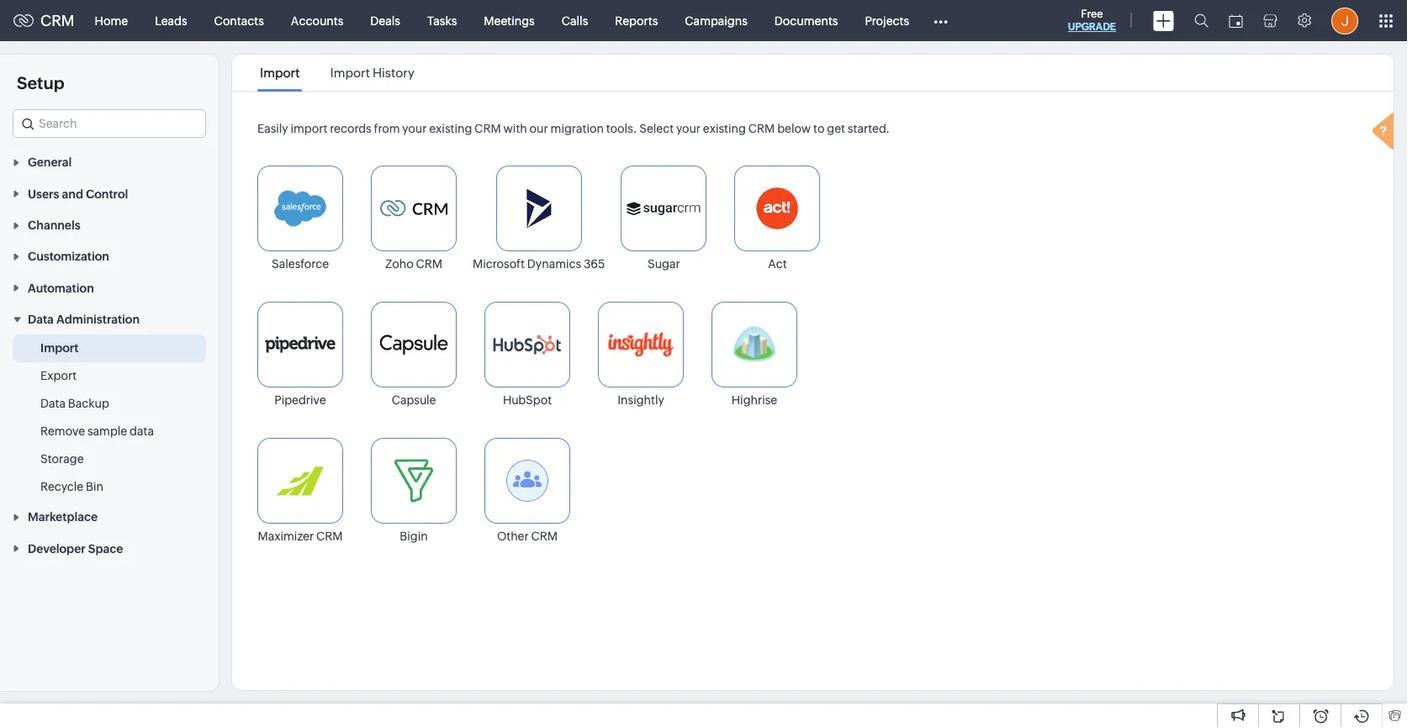 Task type: describe. For each thing, give the bounding box(es) containing it.
help image
[[1369, 110, 1403, 156]]

administration
[[56, 313, 140, 327]]

crm link
[[13, 12, 75, 29]]

control
[[86, 187, 128, 201]]

contacts link
[[201, 0, 278, 41]]

365
[[584, 257, 605, 271]]

developer space button
[[0, 533, 219, 564]]

calls
[[562, 14, 588, 27]]

developer
[[28, 543, 86, 556]]

our
[[530, 122, 548, 135]]

users
[[28, 187, 59, 201]]

projects link
[[852, 0, 923, 41]]

profile element
[[1322, 0, 1369, 41]]

free upgrade
[[1069, 8, 1117, 33]]

capsule
[[392, 394, 436, 407]]

zoho
[[385, 257, 414, 271]]

recycle bin
[[40, 481, 103, 494]]

to
[[814, 122, 825, 135]]

export link
[[40, 368, 77, 385]]

data administration region
[[0, 335, 219, 502]]

channels button
[[0, 209, 219, 241]]

leads link
[[141, 0, 201, 41]]

deals link
[[357, 0, 414, 41]]

zoho crm
[[385, 257, 443, 271]]

salesforce
[[272, 257, 329, 271]]

below
[[778, 122, 811, 135]]

act
[[768, 257, 787, 271]]

highrise
[[732, 394, 778, 407]]

crm left with
[[475, 122, 501, 135]]

1 existing from the left
[[429, 122, 472, 135]]

setup
[[17, 73, 64, 93]]

leads
[[155, 14, 187, 27]]

crm right other
[[531, 530, 558, 544]]

create menu image
[[1154, 11, 1175, 31]]

reports link
[[602, 0, 672, 41]]

backup
[[68, 397, 109, 411]]

customization
[[28, 250, 109, 264]]

channels
[[28, 219, 81, 232]]

data backup
[[40, 397, 109, 411]]

microsoft
[[473, 257, 525, 271]]

import inside data administration region
[[40, 342, 79, 355]]

import
[[291, 122, 328, 135]]

recycle
[[40, 481, 83, 494]]

pipedrive
[[275, 394, 326, 407]]

search element
[[1185, 0, 1219, 41]]

remove sample data link
[[40, 423, 154, 440]]

history
[[373, 66, 415, 80]]

data
[[130, 425, 154, 438]]

deals
[[371, 14, 400, 27]]

home
[[95, 14, 128, 27]]

export
[[40, 369, 77, 383]]

calendar image
[[1229, 14, 1244, 27]]

from
[[374, 122, 400, 135]]

list containing import
[[245, 55, 430, 91]]

select
[[640, 122, 674, 135]]

data backup link
[[40, 396, 109, 412]]

tasks
[[427, 14, 457, 27]]

crm right maximizer
[[316, 530, 343, 544]]

reports
[[615, 14, 658, 27]]

bigin
[[400, 530, 428, 544]]

other crm
[[497, 530, 558, 544]]

data for data administration
[[28, 313, 54, 327]]

migration
[[551, 122, 604, 135]]

import history link
[[328, 66, 417, 80]]

developer space
[[28, 543, 123, 556]]

import link for import history link
[[257, 66, 303, 80]]

calls link
[[548, 0, 602, 41]]

campaigns link
[[672, 0, 761, 41]]

import history
[[330, 66, 415, 80]]

campaigns
[[685, 14, 748, 27]]

import for import history
[[330, 66, 370, 80]]

automation
[[28, 282, 94, 295]]

users and control button
[[0, 178, 219, 209]]

profile image
[[1332, 7, 1359, 34]]

2 existing from the left
[[703, 122, 746, 135]]

upgrade
[[1069, 21, 1117, 33]]



Task type: locate. For each thing, give the bounding box(es) containing it.
home link
[[81, 0, 141, 41]]

customization button
[[0, 241, 219, 272]]

import link inside data administration region
[[40, 340, 79, 357]]

get
[[827, 122, 846, 135]]

data inside dropdown button
[[28, 313, 54, 327]]

remove sample data
[[40, 425, 154, 438]]

hubspot
[[503, 394, 552, 407]]

with
[[504, 122, 527, 135]]

2 horizontal spatial import
[[330, 66, 370, 80]]

meetings link
[[471, 0, 548, 41]]

crm right zoho
[[416, 257, 443, 271]]

import up easily
[[260, 66, 300, 80]]

crm
[[40, 12, 75, 29], [475, 122, 501, 135], [749, 122, 775, 135], [416, 257, 443, 271], [316, 530, 343, 544], [531, 530, 558, 544]]

1 horizontal spatial your
[[677, 122, 701, 135]]

1 your from the left
[[403, 122, 427, 135]]

marketplace
[[28, 511, 98, 525]]

data administration
[[28, 313, 140, 327]]

import
[[260, 66, 300, 80], [330, 66, 370, 80], [40, 342, 79, 355]]

recycle bin link
[[40, 479, 103, 496]]

maximizer crm
[[258, 530, 343, 544]]

0 horizontal spatial import
[[40, 342, 79, 355]]

data inside region
[[40, 397, 66, 411]]

1 horizontal spatial import
[[260, 66, 300, 80]]

import link for export link
[[40, 340, 79, 357]]

your right from
[[403, 122, 427, 135]]

list
[[245, 55, 430, 91]]

general
[[28, 156, 72, 169]]

and
[[62, 187, 83, 201]]

create menu element
[[1144, 0, 1185, 41]]

data down automation
[[28, 313, 54, 327]]

2 your from the left
[[677, 122, 701, 135]]

meetings
[[484, 14, 535, 27]]

accounts
[[291, 14, 344, 27]]

data for data backup
[[40, 397, 66, 411]]

1 horizontal spatial import link
[[257, 66, 303, 80]]

import link up export link
[[40, 340, 79, 357]]

sample
[[88, 425, 127, 438]]

existing
[[429, 122, 472, 135], [703, 122, 746, 135]]

space
[[88, 543, 123, 556]]

0 vertical spatial import link
[[257, 66, 303, 80]]

bin
[[86, 481, 103, 494]]

import up export link
[[40, 342, 79, 355]]

accounts link
[[278, 0, 357, 41]]

1 horizontal spatial existing
[[703, 122, 746, 135]]

documents link
[[761, 0, 852, 41]]

1 vertical spatial import link
[[40, 340, 79, 357]]

1 vertical spatial data
[[40, 397, 66, 411]]

data administration button
[[0, 304, 219, 335]]

automation button
[[0, 272, 219, 304]]

other
[[497, 530, 529, 544]]

microsoft dynamics 365
[[473, 257, 605, 271]]

your
[[403, 122, 427, 135], [677, 122, 701, 135]]

projects
[[865, 14, 910, 27]]

dynamics
[[527, 257, 582, 271]]

easily import records from your existing crm with our migration tools. select your existing crm below to get started.
[[257, 122, 890, 135]]

your right "select"
[[677, 122, 701, 135]]

data down export
[[40, 397, 66, 411]]

Search text field
[[13, 110, 205, 137]]

import link up easily
[[257, 66, 303, 80]]

existing right "select"
[[703, 122, 746, 135]]

started.
[[848, 122, 890, 135]]

documents
[[775, 14, 839, 27]]

tools.
[[606, 122, 637, 135]]

0 horizontal spatial existing
[[429, 122, 472, 135]]

existing right from
[[429, 122, 472, 135]]

storage link
[[40, 451, 84, 468]]

free
[[1082, 8, 1104, 20]]

search image
[[1195, 13, 1209, 28]]

Other Modules field
[[923, 7, 959, 34]]

contacts
[[214, 14, 264, 27]]

import left history
[[330, 66, 370, 80]]

0 vertical spatial data
[[28, 313, 54, 327]]

crm left the below
[[749, 122, 775, 135]]

general button
[[0, 146, 219, 178]]

0 horizontal spatial your
[[403, 122, 427, 135]]

None field
[[13, 109, 206, 138]]

sugar
[[648, 257, 681, 271]]

import for import history link import "link"
[[260, 66, 300, 80]]

tasks link
[[414, 0, 471, 41]]

remove
[[40, 425, 85, 438]]

0 horizontal spatial import link
[[40, 340, 79, 357]]

easily
[[257, 122, 288, 135]]

insightly
[[618, 394, 665, 407]]

maximizer
[[258, 530, 314, 544]]

crm left 'home' link
[[40, 12, 75, 29]]

storage
[[40, 453, 84, 466]]

import link
[[257, 66, 303, 80], [40, 340, 79, 357]]

users and control
[[28, 187, 128, 201]]

records
[[330, 122, 372, 135]]

marketplace button
[[0, 502, 219, 533]]



Task type: vqa. For each thing, say whether or not it's contained in the screenshot.
IMPORT link corresponding to Export Link
yes



